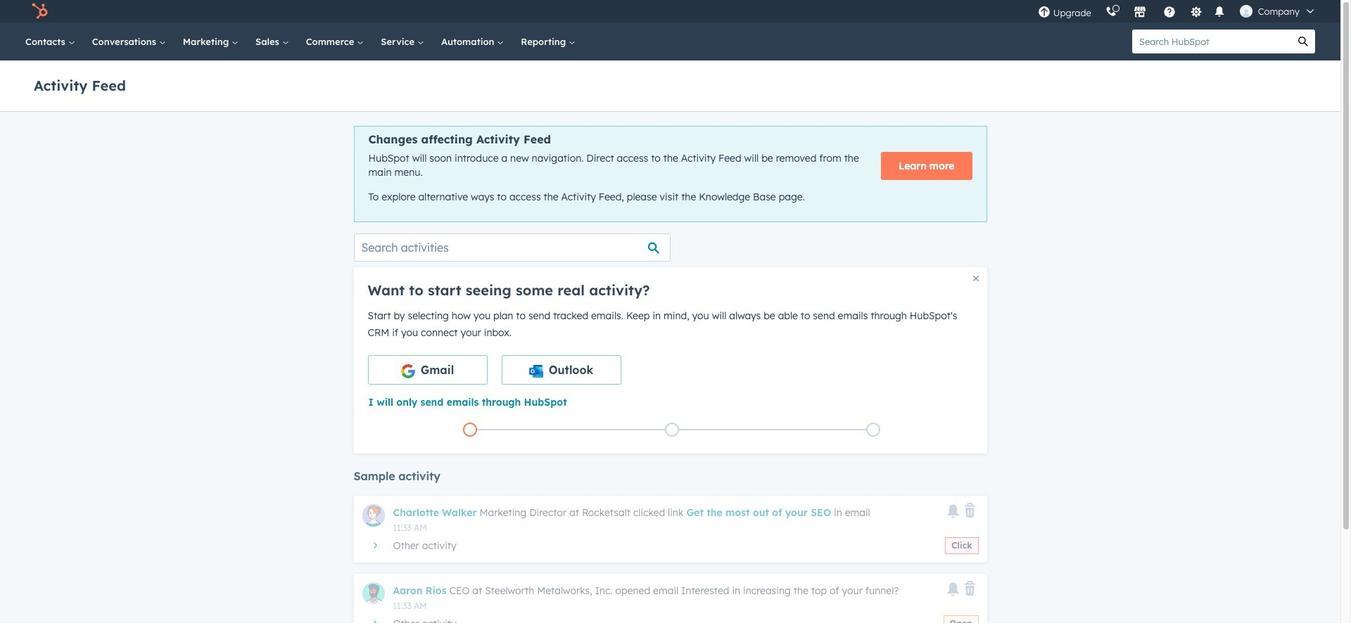Task type: describe. For each thing, give the bounding box(es) containing it.
close image
[[973, 276, 979, 281]]

onboarding.steps.sendtrackedemailingmail.title image
[[668, 427, 675, 435]]

marketplaces image
[[1134, 6, 1147, 19]]

onboarding.steps.finalstep.title image
[[870, 427, 877, 435]]

Search activities search field
[[354, 234, 670, 262]]



Task type: locate. For each thing, give the bounding box(es) containing it.
menu
[[1031, 0, 1324, 23]]

None checkbox
[[368, 355, 487, 385]]

Search HubSpot search field
[[1133, 30, 1292, 53]]

jacob simon image
[[1240, 5, 1253, 18]]

None checkbox
[[502, 355, 621, 385]]

list
[[369, 420, 975, 440]]



Task type: vqa. For each thing, say whether or not it's contained in the screenshot.
Jacob Simon 'icon'
yes



